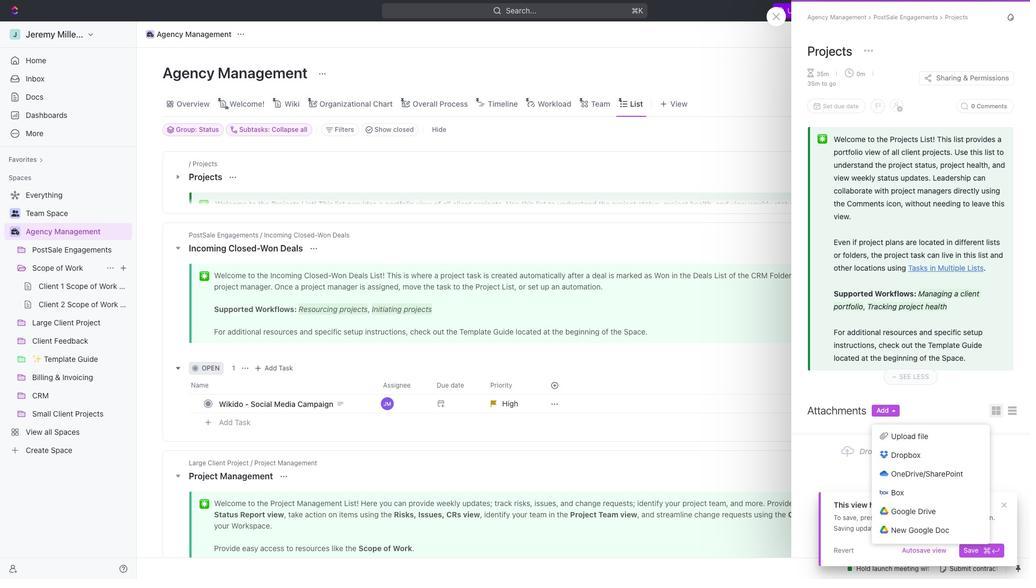 Task type: locate. For each thing, give the bounding box(es) containing it.
task up "media"
[[279, 364, 293, 372]]

work
[[65, 263, 83, 273]]

0 vertical spatial hide
[[903, 99, 920, 108]]

✳️
[[818, 135, 827, 144]]

task down - at the left bottom of the page
[[235, 418, 251, 427]]

tree
[[4, 187, 132, 459]]

everyone.
[[920, 525, 949, 533]]

2 horizontal spatial add task
[[953, 69, 985, 78]]

located up task
[[919, 238, 945, 247]]

updates
[[856, 525, 881, 533]]

wiki link
[[282, 96, 300, 111]]

located
[[919, 238, 945, 247], [834, 354, 860, 363]]

new left postsale
[[843, 6, 859, 15]]

2 horizontal spatial of
[[920, 354, 927, 363]]

2 vertical spatial this
[[964, 251, 976, 260]]

1 horizontal spatial add task
[[265, 364, 293, 372]]

to right welcome
[[868, 135, 875, 144]]

this right leave on the top of page
[[992, 199, 1005, 208]]

see
[[899, 373, 911, 381]]

add task
[[953, 69, 985, 78], [265, 364, 293, 372], [219, 418, 251, 427]]

saving updates the view for everyone.
[[834, 525, 949, 533]]

0:12:19 button
[[913, 4, 966, 17]]

project
[[889, 160, 913, 170], [940, 160, 965, 170], [891, 186, 916, 195], [859, 238, 883, 247], [884, 251, 909, 260], [899, 302, 923, 311]]

1 horizontal spatial hide
[[903, 99, 920, 108]]

0 vertical spatial or
[[834, 251, 841, 260]]

and left specific
[[919, 328, 932, 337]]

1 horizontal spatial this
[[937, 135, 952, 144]]

0 horizontal spatial add task
[[219, 418, 251, 427]]

this up projects.
[[937, 135, 952, 144]]

client right all
[[902, 148, 920, 157]]

postsale
[[874, 13, 898, 20]]

client down lists
[[961, 289, 980, 298]]

1 vertical spatial client
[[961, 289, 980, 298]]

google drive button
[[872, 502, 990, 521]]

less
[[913, 373, 929, 381]]

0 horizontal spatial client
[[902, 148, 920, 157]]

project down workflows: at the right of the page
[[899, 302, 923, 311]]

and down lists
[[990, 251, 1003, 260]]

2 vertical spatial in
[[930, 263, 936, 273]]

add up 'wikido - social media campaign'
[[265, 364, 277, 372]]

the up locations
[[871, 251, 882, 260]]

new for new
[[843, 6, 859, 15]]

using left the 'tasks'
[[888, 263, 906, 273]]

0 vertical spatial using
[[982, 186, 1000, 195]]

1 vertical spatial portfolio
[[834, 302, 863, 311]]

0 vertical spatial and
[[992, 160, 1005, 170]]

1 vertical spatial 35m
[[808, 80, 820, 87]]

autosave
[[902, 547, 931, 555]]

can down health,
[[973, 173, 986, 182]]

1 horizontal spatial agency management link
[[143, 28, 234, 41]]

workload link
[[536, 96, 571, 111]]

for
[[909, 525, 918, 533]]

1 vertical spatial a
[[955, 289, 959, 298]]

file
[[918, 432, 929, 441]]

comments right 0
[[977, 102, 1007, 109]]

overview link
[[174, 96, 210, 111]]

comments down "collaborate"
[[847, 199, 885, 208]]

0 horizontal spatial new
[[843, 6, 859, 15]]

lists
[[968, 263, 984, 273]]

located down instructions,
[[834, 354, 860, 363]]

can inside welcome to the projects list! this list provides a portfolio view of all client projects. use this list to understand the project status, project health, and view weekly status updates. leadership can collaborate with project managers directly using the comments icon, without needing to leave this view.
[[973, 173, 986, 182]]

1 vertical spatial add task
[[265, 364, 293, 372]]

new inside new button
[[843, 6, 859, 15]]

1 horizontal spatial client
[[961, 289, 980, 298]]

favorites button
[[4, 153, 48, 166]]

1 horizontal spatial comments
[[977, 102, 1007, 109]]

even
[[834, 238, 851, 247]]

1 horizontal spatial located
[[919, 238, 945, 247]]

postsale engagements
[[874, 13, 938, 20]]

1 vertical spatial new
[[891, 526, 907, 535]]

0 vertical spatial task
[[969, 69, 985, 78]]

hide right search
[[903, 99, 920, 108]]

directly
[[954, 186, 980, 195]]

2 horizontal spatial or
[[946, 447, 953, 456]]

1 horizontal spatial business time image
[[147, 32, 154, 37]]

workflows:
[[875, 289, 917, 298]]

0m
[[857, 70, 866, 77]]

list down 'provides'
[[985, 148, 995, 157]]

new google doc button
[[872, 521, 990, 540]]

the inside the even if project plans are located in different lists or folders, the project task can live in this list and other locations using
[[871, 251, 882, 260]]

2 horizontal spatial in
[[956, 251, 962, 260]]

or
[[834, 251, 841, 260], [946, 447, 953, 456], [921, 514, 927, 522]]

0 vertical spatial client
[[902, 148, 920, 157]]

0 vertical spatial business time image
[[147, 32, 154, 37]]

go
[[829, 80, 836, 87]]

0 horizontal spatial can
[[927, 251, 940, 260]]

task for the top add task button
[[969, 69, 985, 78]]

or down 'even' at top
[[834, 251, 841, 260]]

dropbox button
[[872, 446, 990, 465]]

doc
[[936, 526, 949, 535]]

this up health,
[[970, 148, 983, 157]]

hide
[[903, 99, 920, 108], [432, 126, 446, 134]]

this down "different" at the right top of the page
[[964, 251, 976, 260]]

overall process link
[[411, 96, 468, 111]]

hide button
[[428, 123, 451, 136]]

35m for 35m to go
[[808, 80, 820, 87]]

collaborate
[[834, 186, 873, 195]]

1 vertical spatial can
[[927, 251, 940, 260]]

business time image inside "sidebar" navigation
[[11, 229, 19, 235]]

1 portfolio from the top
[[834, 148, 863, 157]]

0 vertical spatial google
[[891, 507, 916, 516]]

2 horizontal spatial agency management link
[[808, 13, 867, 20]]

0 horizontal spatial comments
[[847, 199, 885, 208]]

new down +
[[891, 526, 907, 535]]

1 horizontal spatial task
[[279, 364, 293, 372]]

0 horizontal spatial in
[[930, 263, 936, 273]]

view down +
[[894, 525, 908, 533]]

1 vertical spatial and
[[990, 251, 1003, 260]]

management
[[830, 13, 867, 20], [185, 30, 232, 39], [218, 64, 308, 82], [54, 227, 101, 236], [220, 472, 273, 481]]

list up .
[[978, 251, 988, 260]]

1 vertical spatial hide
[[432, 126, 446, 134]]

1 horizontal spatial using
[[982, 186, 1000, 195]]

task right '&'
[[969, 69, 985, 78]]

tree containing agency management
[[4, 187, 132, 459]]

of left all
[[883, 148, 890, 157]]

1 horizontal spatial of
[[883, 148, 890, 157]]

in right the 'tasks'
[[930, 263, 936, 273]]

0 horizontal spatial or
[[834, 251, 841, 260]]

0:12:19
[[924, 6, 947, 14]]

agency management
[[808, 13, 867, 20], [157, 30, 232, 39], [163, 64, 311, 82], [26, 227, 101, 236]]

2 vertical spatial and
[[919, 328, 932, 337]]

are
[[906, 238, 917, 247]]

the
[[877, 135, 888, 144], [875, 160, 887, 170], [834, 199, 845, 208], [871, 251, 882, 260], [915, 341, 926, 350], [870, 354, 882, 363], [929, 354, 940, 363], [945, 514, 954, 522], [882, 525, 892, 533]]

0 vertical spatial located
[[919, 238, 945, 247]]

client inside managing a client portfolio
[[961, 289, 980, 298]]

located inside the even if project plans are located in different lists or folders, the project task can live in this list and other locations using
[[919, 238, 945, 247]]

needing
[[933, 199, 961, 208]]

0 vertical spatial add task
[[953, 69, 985, 78]]

or inside the even if project plans are located in different lists or folders, the project task can live in this list and other locations using
[[834, 251, 841, 260]]

portfolio inside welcome to the projects list! this list provides a portfolio view of all client projects. use this list to understand the project status, project health, and view weekly status updates. leadership can collaborate with project managers directly using the comments icon, without needing to leave this view.
[[834, 148, 863, 157]]

35m up "35m to go"
[[817, 70, 829, 77]]

the up status
[[875, 160, 887, 170]]

0 vertical spatial list
[[954, 135, 964, 144]]

1 vertical spatial of
[[56, 263, 63, 273]]

managers
[[918, 186, 952, 195]]

0 horizontal spatial located
[[834, 354, 860, 363]]

instructions,
[[834, 341, 877, 350]]

or left click
[[921, 514, 927, 522]]

a inside welcome to the projects list! this list provides a portfolio view of all client projects. use this list to understand the project status, project health, and view weekly status updates. leadership can collaborate with project managers directly using the comments icon, without needing to leave this view.
[[998, 135, 1002, 144]]

0 horizontal spatial using
[[888, 263, 906, 273]]

1 vertical spatial this
[[834, 501, 849, 510]]

hide down overall process "link"
[[432, 126, 446, 134]]

0 vertical spatial can
[[973, 173, 986, 182]]

portfolio down welcome
[[834, 148, 863, 157]]

a
[[998, 135, 1002, 144], [955, 289, 959, 298]]

1 horizontal spatial or
[[921, 514, 927, 522]]

0 vertical spatial a
[[998, 135, 1002, 144]]

2 horizontal spatial task
[[969, 69, 985, 78]]

list!
[[920, 135, 935, 144]]

agency inside "sidebar" navigation
[[26, 227, 52, 236]]

of up less
[[920, 354, 927, 363]]

projects.
[[922, 148, 953, 157]]

customize button
[[925, 96, 980, 111]]

1 vertical spatial google
[[909, 526, 934, 535]]

0 vertical spatial of
[[883, 148, 890, 157]]

add up files
[[877, 407, 889, 415]]

dropbox
[[891, 450, 921, 460]]

a right the managing
[[955, 289, 959, 298]]

attachments
[[808, 405, 867, 417]]

and inside welcome to the projects list! this list provides a portfolio view of all client projects. use this list to understand the project status, project health, and view weekly status updates. leadership can collaborate with project managers directly using the comments icon, without needing to leave this view.
[[992, 160, 1005, 170]]

2 vertical spatial task
[[235, 418, 251, 427]]

business time image
[[147, 32, 154, 37], [11, 229, 19, 235]]

0 horizontal spatial hide
[[432, 126, 446, 134]]

tree inside "sidebar" navigation
[[4, 187, 132, 459]]

0 vertical spatial new
[[843, 6, 859, 15]]

project up 'icon,'
[[891, 186, 916, 195]]

0 horizontal spatial task
[[235, 418, 251, 427]]

1 vertical spatial comments
[[847, 199, 885, 208]]

view
[[865, 148, 881, 157], [834, 173, 850, 182], [851, 501, 868, 510], [894, 525, 908, 533], [932, 547, 947, 555]]

agency
[[808, 13, 829, 20], [157, 30, 183, 39], [163, 64, 215, 82], [26, 227, 52, 236]]

using
[[982, 186, 1000, 195], [888, 263, 906, 273]]

this
[[970, 148, 983, 157], [992, 199, 1005, 208], [964, 251, 976, 260]]

0 horizontal spatial of
[[56, 263, 63, 273]]

team
[[591, 99, 610, 108]]

1 horizontal spatial can
[[973, 173, 986, 182]]

tasks in multiple lists link
[[908, 263, 984, 273]]

timeline link
[[486, 96, 518, 111]]

list up use
[[954, 135, 964, 144]]

changes
[[917, 501, 947, 510]]

portfolio inside managing a client portfolio
[[834, 302, 863, 311]]

1 vertical spatial task
[[279, 364, 293, 372]]

2 portfolio from the top
[[834, 302, 863, 311]]

new for new google doc
[[891, 526, 907, 535]]

in right "live"
[[956, 251, 962, 260]]

this
[[937, 135, 952, 144], [834, 501, 849, 510]]

using up leave on the top of page
[[982, 186, 1000, 195]]

task
[[969, 69, 985, 78], [279, 364, 293, 372], [235, 418, 251, 427]]

0 vertical spatial 35m
[[817, 70, 829, 77]]

view down 'doc'
[[932, 547, 947, 555]]

or right attach
[[946, 447, 953, 456]]

1 vertical spatial using
[[888, 263, 906, 273]]

the right welcome
[[877, 135, 888, 144]]

2 vertical spatial agency management link
[[26, 223, 130, 240]]

portfolio down supported
[[834, 302, 863, 311]]

docs link
[[4, 89, 132, 106]]

35m to go
[[808, 80, 836, 87]]

portfolio
[[834, 148, 863, 157], [834, 302, 863, 311]]

locations
[[854, 263, 886, 273]]

1 horizontal spatial a
[[998, 135, 1002, 144]]

1 vertical spatial located
[[834, 354, 860, 363]]

2 vertical spatial or
[[921, 514, 927, 522]]

for additional resources and specific setup instructions, check out the template guide located at the beginning of the space.
[[834, 328, 985, 363]]

process
[[440, 99, 468, 108]]

projects
[[945, 13, 968, 20], [808, 43, 852, 58], [890, 135, 918, 144], [189, 172, 224, 182]]

0 vertical spatial comments
[[977, 102, 1007, 109]]

spaces
[[9, 174, 31, 182]]

0 horizontal spatial this
[[834, 501, 849, 510]]

box button
[[872, 483, 990, 502]]

0 vertical spatial in
[[947, 238, 953, 247]]

the right click
[[945, 514, 954, 522]]

0 vertical spatial this
[[937, 135, 952, 144]]

this up to
[[834, 501, 849, 510]]

google inside google drive button
[[891, 507, 916, 516]]

1 horizontal spatial new
[[891, 526, 907, 535]]

project
[[189, 472, 218, 481]]

view up "collaborate"
[[834, 173, 850, 182]]

status
[[877, 173, 899, 182]]

2 vertical spatial of
[[920, 354, 927, 363]]

organizational chart
[[320, 99, 393, 108]]

0 vertical spatial portfolio
[[834, 148, 863, 157]]

of left work
[[56, 263, 63, 273]]

projects inside welcome to the projects list! this list provides a portfolio view of all client projects. use this list to understand the project status, project health, and view weekly status updates. leadership can collaborate with project managers directly using the comments icon, without needing to leave this view.
[[890, 135, 918, 144]]

permissions
[[970, 74, 1009, 82]]

a right 'provides'
[[998, 135, 1002, 144]]

closed-
[[228, 244, 260, 253]]

view left all
[[865, 148, 881, 157]]

0 horizontal spatial business time image
[[11, 229, 19, 235]]

0 horizontal spatial a
[[955, 289, 959, 298]]

35m left go
[[808, 80, 820, 87]]

project right if
[[859, 238, 883, 247]]

can left "live"
[[927, 251, 940, 260]]

revert
[[834, 547, 854, 555]]

project down all
[[889, 160, 913, 170]]

the down template
[[929, 354, 940, 363]]

35m
[[817, 70, 829, 77], [808, 80, 820, 87]]

the down cmd
[[882, 525, 892, 533]]

2 vertical spatial list
[[978, 251, 988, 260]]

and right health,
[[992, 160, 1005, 170]]

to
[[822, 80, 828, 87], [868, 135, 875, 144], [997, 148, 1004, 157], [963, 199, 970, 208], [913, 447, 920, 456]]

1 vertical spatial business time image
[[11, 229, 19, 235]]

even if project plans are located in different lists or folders, the project task can live in this list and other locations using
[[834, 238, 1005, 273]]

new inside 'new google doc' button
[[891, 526, 907, 535]]

in up "live"
[[947, 238, 953, 247]]



Task type: describe. For each thing, give the bounding box(es) containing it.
project management
[[189, 472, 275, 481]]

all
[[892, 148, 900, 157]]

folders,
[[843, 251, 869, 260]]

google inside 'new google doc' button
[[909, 526, 934, 535]]

to right here
[[913, 447, 920, 456]]

specific
[[934, 328, 961, 337]]

this inside welcome to the projects list! this list provides a portfolio view of all client projects. use this list to understand the project status, project health, and view weekly status updates. leadership can collaborate with project managers directly using the comments icon, without needing to leave this view.
[[937, 135, 952, 144]]

project down plans
[[884, 251, 909, 260]]

upgrade link
[[772, 3, 824, 18]]

sharing
[[937, 74, 961, 82]]

dashboards link
[[4, 107, 132, 124]]

the right at
[[870, 354, 882, 363]]

to down directly
[[963, 199, 970, 208]]

1 vertical spatial or
[[946, 447, 953, 456]]

2 vertical spatial add task
[[219, 418, 251, 427]]

management inside "sidebar" navigation
[[54, 227, 101, 236]]

revert button
[[830, 544, 858, 558]]

unsaved
[[884, 501, 915, 510]]

scope of work link
[[32, 260, 102, 277]]

0 vertical spatial agency management link
[[808, 13, 867, 20]]

hide inside hide button
[[432, 126, 446, 134]]

media
[[274, 399, 296, 409]]

managing
[[918, 289, 952, 298]]

upgrade
[[787, 6, 818, 15]]

resources
[[883, 328, 917, 337]]

using inside welcome to the projects list! this list provides a portfolio view of all client projects. use this list to understand the project status, project health, and view weekly status updates. leadership can collaborate with project managers directly using the comments icon, without needing to leave this view.
[[982, 186, 1000, 195]]

list link
[[628, 96, 643, 111]]

list
[[630, 99, 643, 108]]

out
[[902, 341, 913, 350]]

to left go
[[822, 80, 828, 87]]

0 vertical spatial this
[[970, 148, 983, 157]]

hide inside hide dropdown button
[[903, 99, 920, 108]]

search...
[[506, 6, 537, 15]]

1 vertical spatial agency management link
[[143, 28, 234, 41]]

add left permissions
[[953, 69, 967, 78]]

and inside for additional resources and specific setup instructions, check out the template guide located at the beginning of the space.
[[919, 328, 932, 337]]

dashboards
[[26, 111, 67, 120]]

upload file
[[891, 432, 929, 441]]

supported workflows:
[[834, 289, 918, 298]]

files
[[879, 447, 893, 456]]

located inside for additional resources and specific setup instructions, check out the template guide located at the beginning of the space.
[[834, 354, 860, 363]]

1 vertical spatial add task button
[[252, 362, 297, 375]]

welcome to the projects list! this list provides a portfolio view of all client projects. use this list to understand the project status, project health, and view weekly status updates. leadership can collaborate with project managers directly using the comments icon, without needing to leave this view.
[[834, 135, 1007, 221]]

new google doc
[[891, 526, 949, 535]]

with
[[875, 186, 889, 195]]

upload
[[891, 432, 916, 441]]

35m for 35m
[[817, 70, 829, 77]]

0 horizontal spatial agency management link
[[26, 223, 130, 240]]

use
[[955, 148, 968, 157]]

sharing & permissions
[[937, 74, 1009, 82]]

add inside dropdown button
[[877, 407, 889, 415]]

plans
[[885, 238, 904, 247]]

scope of work
[[32, 263, 83, 273]]

a inside managing a client portfolio
[[955, 289, 959, 298]]

tracking
[[867, 302, 897, 311]]

see less
[[899, 373, 929, 381]]

Search tasks... text field
[[897, 122, 1004, 138]]

agency management inside tree
[[26, 227, 101, 236]]

open
[[202, 364, 220, 372]]

if
[[853, 238, 857, 247]]

onedrive/sharepoint button
[[872, 465, 990, 483]]

0 comments
[[971, 102, 1007, 109]]

of inside for additional resources and specific setup instructions, check out the template guide located at the beginning of the space.
[[920, 354, 927, 363]]

save
[[964, 547, 979, 555]]

view.
[[834, 212, 851, 221]]

save,
[[843, 514, 859, 522]]

leave
[[972, 199, 990, 208]]

1 vertical spatial this
[[992, 199, 1005, 208]]

managing a client portfolio
[[834, 289, 982, 311]]

won
[[260, 244, 278, 253]]

inbox
[[26, 74, 45, 83]]

organizational chart link
[[317, 96, 393, 111]]

guide
[[962, 341, 982, 350]]

the right out
[[915, 341, 926, 350]]

to right use
[[997, 148, 1004, 157]]

client inside welcome to the projects list! this list provides a portfolio view of all client projects. use this list to understand the project status, project health, and view weekly status updates. leadership can collaborate with project managers directly using the comments icon, without needing to leave this view.
[[902, 148, 920, 157]]

&
[[963, 74, 968, 82]]

of inside "sidebar" navigation
[[56, 263, 63, 273]]

docs
[[26, 92, 43, 101]]

1 vertical spatial in
[[956, 251, 962, 260]]

drive
[[918, 507, 936, 516]]

project up leadership
[[940, 160, 965, 170]]

cmd
[[879, 514, 894, 522]]

the up view.
[[834, 199, 845, 208]]

business time image inside agency management link
[[147, 32, 154, 37]]

view up the 'save,'
[[851, 501, 868, 510]]

template
[[928, 341, 960, 350]]

1 vertical spatial list
[[985, 148, 995, 157]]

attach
[[922, 447, 944, 456]]

beginning
[[884, 354, 918, 363]]

list inside the even if project plans are located in different lists or folders, the project task can live in this list and other locations using
[[978, 251, 988, 260]]

organizational
[[320, 99, 371, 108]]

wikido - social media campaign
[[219, 399, 333, 409]]

overview
[[177, 99, 210, 108]]

to
[[834, 514, 841, 522]]

setup
[[963, 328, 983, 337]]

status,
[[915, 160, 938, 170]]

add down 'wikido' at the left bottom
[[219, 418, 233, 427]]

sidebar navigation
[[0, 21, 137, 580]]

2 vertical spatial add task button
[[214, 416, 255, 429]]

1 horizontal spatial in
[[947, 238, 953, 247]]

of inside welcome to the projects list! this list provides a portfolio view of all client projects. use this list to understand the project status, project health, and view weekly status updates. leadership can collaborate with project managers directly using the comments icon, without needing to leave this view.
[[883, 148, 890, 157]]

using inside the even if project plans are located in different lists or folders, the project task can live in this list and other locations using
[[888, 263, 906, 273]]

autosave view button
[[898, 544, 951, 558]]

can inside the even if project plans are located in different lists or folders, the project task can live in this list and other locations using
[[927, 251, 940, 260]]

this inside the even if project plans are located in different lists or folders, the project task can live in this list and other locations using
[[964, 251, 976, 260]]

add button
[[872, 405, 900, 417]]

different
[[955, 238, 984, 247]]

press
[[860, 514, 877, 522]]

task for the bottommost add task button
[[235, 418, 251, 427]]

to save, press cmd + enter or click the
[[834, 514, 956, 522]]

enter
[[902, 514, 919, 522]]

0 vertical spatial add task button
[[946, 65, 992, 82]]

wikido - social media campaign link
[[216, 396, 375, 412]]

inbox link
[[4, 70, 132, 87]]

favorites
[[9, 156, 37, 164]]

weekly
[[852, 173, 875, 182]]

health
[[926, 302, 947, 311]]

search button
[[846, 96, 888, 111]]

home
[[26, 56, 46, 65]]

1
[[232, 364, 235, 372]]

new button
[[828, 2, 865, 19]]

workload
[[538, 99, 571, 108]]

for
[[834, 328, 845, 337]]

view inside button
[[932, 547, 947, 555]]

and inside the even if project plans are located in different lists or folders, the project task can live in this list and other locations using
[[990, 251, 1003, 260]]

provides
[[966, 135, 996, 144]]

health,
[[967, 160, 990, 170]]

scope
[[32, 263, 54, 273]]

deals
[[280, 244, 303, 253]]

welcome!
[[230, 99, 265, 108]]

comments inside welcome to the projects list! this list provides a portfolio view of all client projects. use this list to understand the project status, project health, and view weekly status updates. leadership can collaborate with project managers directly using the comments icon, without needing to leave this view.
[[847, 199, 885, 208]]



Task type: vqa. For each thing, say whether or not it's contained in the screenshot.
the ⌘K
yes



